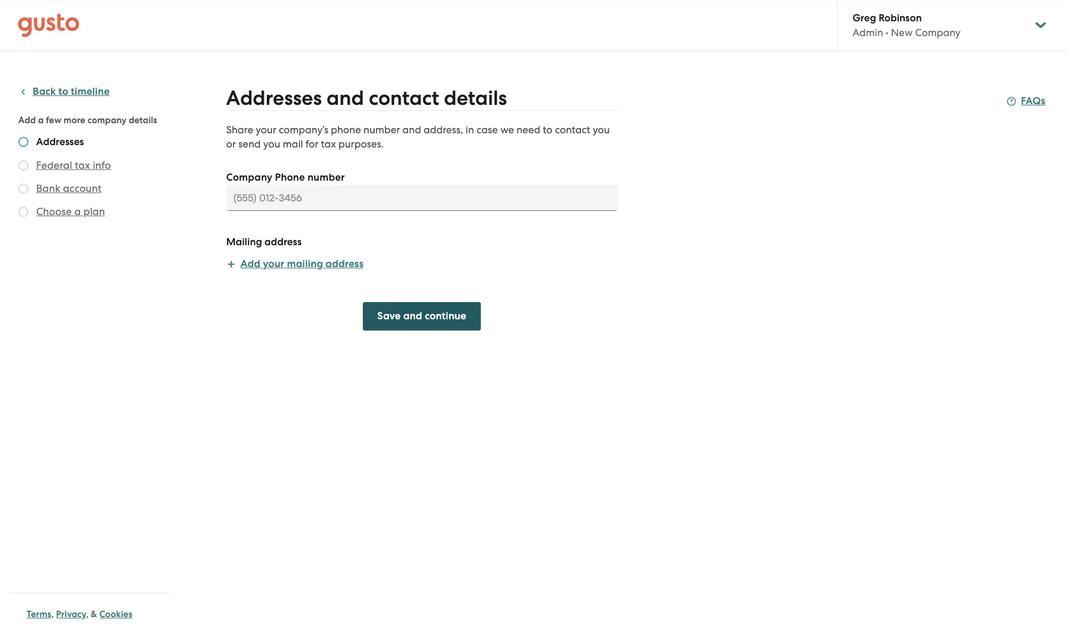 Task type: describe. For each thing, give the bounding box(es) containing it.
info
[[93, 160, 111, 171]]

send
[[238, 138, 261, 150]]

share
[[226, 124, 253, 136]]

privacy
[[56, 610, 86, 620]]

to inside share your company's phone number and address, in case we need to contact you or send you mail for tax purposes.
[[543, 124, 553, 136]]

mailing
[[287, 258, 323, 270]]

greg
[[853, 12, 877, 24]]

phone
[[275, 171, 305, 184]]

addresses and contact details
[[226, 86, 507, 110]]

privacy link
[[56, 610, 86, 620]]

•
[[886, 27, 889, 39]]

choose a plan button
[[36, 205, 105, 219]]

or
[[226, 138, 236, 150]]

company inside "greg robinson admin • new company"
[[915, 27, 961, 39]]

federal
[[36, 160, 72, 171]]

phone
[[331, 124, 361, 136]]

check image for bank
[[18, 184, 28, 194]]

your for add
[[263, 258, 285, 270]]

check image for federal
[[18, 161, 28, 171]]

0 horizontal spatial contact
[[369, 86, 439, 110]]

cookies
[[100, 610, 132, 620]]

and inside share your company's phone number and address, in case we need to contact you or send you mail for tax purposes.
[[403, 124, 421, 136]]

1 vertical spatial number
[[308, 171, 345, 184]]

more
[[64, 115, 85, 126]]

your for share
[[256, 124, 276, 136]]

and for addresses
[[327, 86, 364, 110]]

addresses for addresses
[[36, 136, 84, 148]]

&
[[91, 610, 97, 620]]

1 vertical spatial details
[[129, 115, 157, 126]]

plan
[[83, 206, 105, 218]]

company
[[88, 115, 127, 126]]

new
[[891, 27, 913, 39]]

choose
[[36, 206, 72, 218]]

addresses list
[[18, 136, 164, 221]]

contact inside share your company's phone number and address, in case we need to contact you or send you mail for tax purposes.
[[555, 124, 591, 136]]

federal tax info button
[[36, 158, 111, 173]]

0 horizontal spatial address
[[265, 236, 302, 249]]

1 , from the left
[[51, 610, 54, 620]]

bank account button
[[36, 181, 102, 196]]

back to timeline
[[33, 85, 110, 98]]

save and continue button
[[363, 302, 481, 331]]

mail
[[283, 138, 303, 150]]

addresses for addresses and contact details
[[226, 86, 322, 110]]

cookies button
[[100, 608, 132, 622]]

share your company's phone number and address, in case we need to contact you or send you mail for tax purposes.
[[226, 124, 610, 150]]



Task type: vqa. For each thing, say whether or not it's contained in the screenshot.
the bottommost And
yes



Task type: locate. For each thing, give the bounding box(es) containing it.
tax left 'info'
[[75, 160, 90, 171]]

bank
[[36, 183, 60, 195]]

addresses inside addresses list
[[36, 136, 84, 148]]

0 vertical spatial and
[[327, 86, 364, 110]]

company phone number
[[226, 171, 345, 184]]

company right new
[[915, 27, 961, 39]]

1 vertical spatial and
[[403, 124, 421, 136]]

number
[[364, 124, 400, 136], [308, 171, 345, 184]]

address,
[[424, 124, 463, 136]]

need
[[517, 124, 541, 136]]

your
[[256, 124, 276, 136], [263, 258, 285, 270]]

1 horizontal spatial number
[[364, 124, 400, 136]]

federal tax info
[[36, 160, 111, 171]]

0 vertical spatial a
[[38, 115, 44, 126]]

mailing address
[[226, 236, 302, 249]]

your inside share your company's phone number and address, in case we need to contact you or send you mail for tax purposes.
[[256, 124, 276, 136]]

save
[[377, 310, 401, 323]]

0 vertical spatial add
[[18, 115, 36, 126]]

we
[[501, 124, 514, 136]]

0 vertical spatial details
[[444, 86, 507, 110]]

0 vertical spatial contact
[[369, 86, 439, 110]]

0 horizontal spatial to
[[58, 85, 68, 98]]

faqs button
[[1007, 94, 1046, 109]]

terms link
[[27, 610, 51, 620]]

1 horizontal spatial ,
[[86, 610, 89, 620]]

check image for choose
[[18, 207, 28, 217]]

1 vertical spatial check image
[[18, 184, 28, 194]]

1 check image from the top
[[18, 161, 28, 171]]

addresses
[[226, 86, 322, 110], [36, 136, 84, 148]]

case
[[477, 124, 498, 136]]

0 vertical spatial to
[[58, 85, 68, 98]]

1 horizontal spatial details
[[444, 86, 507, 110]]

3 check image from the top
[[18, 207, 28, 217]]

admin
[[853, 27, 883, 39]]

timeline
[[71, 85, 110, 98]]

0 horizontal spatial tax
[[75, 160, 90, 171]]

0 horizontal spatial you
[[263, 138, 280, 150]]

tax inside button
[[75, 160, 90, 171]]

1 horizontal spatial add
[[241, 258, 261, 270]]

and for save
[[403, 310, 422, 323]]

contact
[[369, 86, 439, 110], [555, 124, 591, 136]]

0 vertical spatial you
[[593, 124, 610, 136]]

0 horizontal spatial number
[[308, 171, 345, 184]]

1 horizontal spatial contact
[[555, 124, 591, 136]]

1 vertical spatial add
[[241, 258, 261, 270]]

terms
[[27, 610, 51, 620]]

add for add your mailing address
[[241, 258, 261, 270]]

0 vertical spatial your
[[256, 124, 276, 136]]

your down mailing address
[[263, 258, 285, 270]]

a
[[38, 115, 44, 126], [74, 206, 81, 218]]

1 vertical spatial company
[[226, 171, 273, 184]]

details right the company
[[129, 115, 157, 126]]

mailing
[[226, 236, 262, 249]]

0 vertical spatial number
[[364, 124, 400, 136]]

0 vertical spatial company
[[915, 27, 961, 39]]

1 horizontal spatial addresses
[[226, 86, 322, 110]]

and up phone
[[327, 86, 364, 110]]

, left &
[[86, 610, 89, 620]]

0 vertical spatial address
[[265, 236, 302, 249]]

tax right for
[[321, 138, 336, 150]]

2 , from the left
[[86, 610, 89, 620]]

add a few more company details
[[18, 115, 157, 126]]

faqs
[[1021, 95, 1046, 107]]

address right "mailing"
[[326, 258, 364, 270]]

2 vertical spatial and
[[403, 310, 422, 323]]

add your mailing address
[[241, 258, 364, 270]]

and left address,
[[403, 124, 421, 136]]

number up purposes.
[[364, 124, 400, 136]]

check image left bank
[[18, 184, 28, 194]]

home image
[[18, 13, 79, 37]]

2 check image from the top
[[18, 184, 28, 194]]

robinson
[[879, 12, 922, 24]]

in
[[466, 124, 474, 136]]

tax inside share your company's phone number and address, in case we need to contact you or send you mail for tax purposes.
[[321, 138, 336, 150]]

0 vertical spatial tax
[[321, 138, 336, 150]]

to right back
[[58, 85, 68, 98]]

continue
[[425, 310, 467, 323]]

add up check icon
[[18, 115, 36, 126]]

purposes.
[[339, 138, 384, 150]]

add
[[18, 115, 36, 126], [241, 258, 261, 270]]

1 vertical spatial a
[[74, 206, 81, 218]]

, left privacy link
[[51, 610, 54, 620]]

contact right need
[[555, 124, 591, 136]]

check image left choose
[[18, 207, 28, 217]]

1 vertical spatial your
[[263, 258, 285, 270]]

addresses up company's
[[226, 86, 322, 110]]

to
[[58, 85, 68, 98], [543, 124, 553, 136]]

details
[[444, 86, 507, 110], [129, 115, 157, 126]]

1 vertical spatial you
[[263, 138, 280, 150]]

you
[[593, 124, 610, 136], [263, 138, 280, 150]]

to right need
[[543, 124, 553, 136]]

a for add
[[38, 115, 44, 126]]

check image
[[18, 137, 28, 147]]

company's
[[279, 124, 328, 136]]

a for choose
[[74, 206, 81, 218]]

0 horizontal spatial details
[[129, 115, 157, 126]]

addresses down few
[[36, 136, 84, 148]]

Company Phone number telephone field
[[226, 185, 618, 211]]

few
[[46, 115, 61, 126]]

1 horizontal spatial tax
[[321, 138, 336, 150]]

address
[[265, 236, 302, 249], [326, 258, 364, 270]]

and
[[327, 86, 364, 110], [403, 124, 421, 136], [403, 310, 422, 323]]

company
[[915, 27, 961, 39], [226, 171, 273, 184]]

bank account
[[36, 183, 102, 195]]

account
[[63, 183, 102, 195]]

number inside share your company's phone number and address, in case we need to contact you or send you mail for tax purposes.
[[364, 124, 400, 136]]

terms , privacy , & cookies
[[27, 610, 132, 620]]

1 horizontal spatial company
[[915, 27, 961, 39]]

0 horizontal spatial company
[[226, 171, 273, 184]]

address up add your mailing address at the top left of page
[[265, 236, 302, 249]]

1 vertical spatial address
[[326, 258, 364, 270]]

back
[[33, 85, 56, 98]]

0 horizontal spatial addresses
[[36, 136, 84, 148]]

check image
[[18, 161, 28, 171], [18, 184, 28, 194], [18, 207, 28, 217]]

add down "mailing"
[[241, 258, 261, 270]]

1 horizontal spatial a
[[74, 206, 81, 218]]

your up send
[[256, 124, 276, 136]]

choose a plan
[[36, 206, 105, 218]]

a left plan
[[74, 206, 81, 218]]

for
[[306, 138, 319, 150]]

,
[[51, 610, 54, 620], [86, 610, 89, 620]]

details up in
[[444, 86, 507, 110]]

a left few
[[38, 115, 44, 126]]

1 horizontal spatial address
[[326, 258, 364, 270]]

save and continue
[[377, 310, 467, 323]]

check image down check icon
[[18, 161, 28, 171]]

0 horizontal spatial ,
[[51, 610, 54, 620]]

add for add a few more company details
[[18, 115, 36, 126]]

and inside button
[[403, 310, 422, 323]]

a inside button
[[74, 206, 81, 218]]

0 vertical spatial check image
[[18, 161, 28, 171]]

0 vertical spatial addresses
[[226, 86, 322, 110]]

1 vertical spatial tax
[[75, 160, 90, 171]]

1 vertical spatial to
[[543, 124, 553, 136]]

and right 'save'
[[403, 310, 422, 323]]

contact up share your company's phone number and address, in case we need to contact you or send you mail for tax purposes.
[[369, 86, 439, 110]]

1 horizontal spatial you
[[593, 124, 610, 136]]

company down send
[[226, 171, 273, 184]]

1 vertical spatial contact
[[555, 124, 591, 136]]

number right phone
[[308, 171, 345, 184]]

tax
[[321, 138, 336, 150], [75, 160, 90, 171]]

2 vertical spatial check image
[[18, 207, 28, 217]]

greg robinson admin • new company
[[853, 12, 961, 39]]

1 horizontal spatial to
[[543, 124, 553, 136]]

1 vertical spatial addresses
[[36, 136, 84, 148]]

back to timeline button
[[18, 85, 110, 99]]

0 horizontal spatial add
[[18, 115, 36, 126]]

0 horizontal spatial a
[[38, 115, 44, 126]]

to inside "button"
[[58, 85, 68, 98]]



